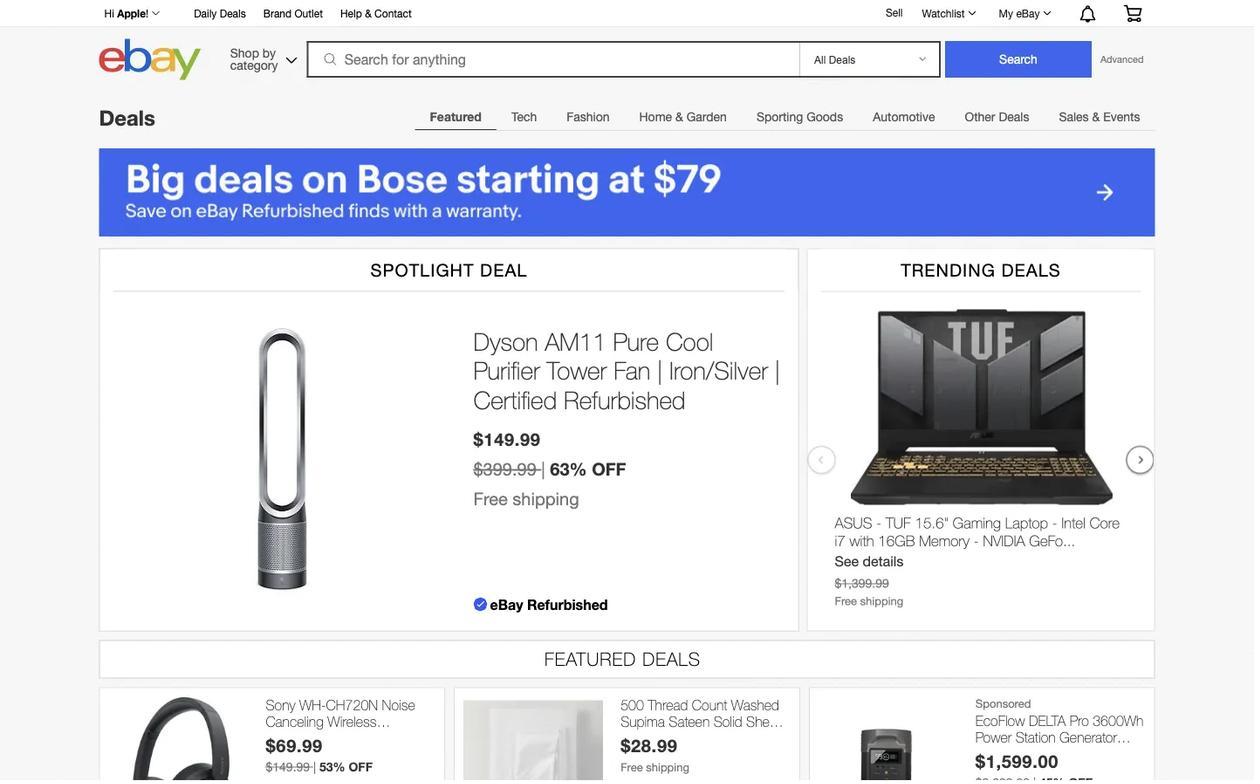 Task type: describe. For each thing, give the bounding box(es) containing it.
& for sales
[[1093, 110, 1100, 124]]

sheet
[[747, 714, 781, 730]]

home & garden link
[[625, 100, 742, 134]]

brand outlet link
[[263, 4, 323, 24]]

free inside '$28.99 free shipping'
[[621, 761, 643, 774]]

| right iron/silver
[[775, 356, 781, 385]]

& for home
[[676, 110, 683, 124]]

asus - tuf 15.6" gaming laptop - intel core i7 with 16gb memory - nvidia gefo... link
[[835, 514, 1129, 554]]

1 horizontal spatial $149.99
[[474, 429, 541, 450]]

0 horizontal spatial ebay
[[490, 596, 523, 613]]

sporting goods link
[[742, 100, 858, 134]]

pure
[[613, 327, 659, 356]]

off inside $69.99 $149.99 | 53% off
[[349, 760, 373, 774]]

purifier
[[474, 356, 540, 385]]

asus
[[835, 514, 873, 532]]

nvidia
[[983, 532, 1025, 549]]

sponsored
[[976, 697, 1031, 711]]

solid
[[714, 714, 743, 730]]

| inside $399.99 | 63% off
[[542, 459, 545, 480]]

asus - tuf 15.6" gaming laptop - intel core i7 with 16gb memory - nvidia gefo... see details $1,399.99 free shipping
[[835, 514, 1120, 608]]

!
[[146, 7, 149, 19]]

sporting
[[757, 110, 803, 124]]

thread
[[648, 697, 688, 714]]

casaluna
[[653, 731, 707, 747]]

sateen
[[669, 714, 710, 730]]

goods
[[807, 110, 844, 124]]

$28.99 free shipping
[[621, 736, 690, 774]]

delta
[[1029, 713, 1066, 729]]

sell link
[[878, 6, 911, 18]]

sales
[[1059, 110, 1089, 124]]

- inside 500 thread count washed supima sateen solid sheet set - casaluna
[[644, 731, 649, 747]]

featured for featured deals
[[545, 648, 637, 670]]

canceling
[[266, 714, 324, 730]]

deals for featured deals
[[643, 648, 701, 670]]

- left the tuf
[[877, 514, 882, 532]]

laptop
[[1006, 514, 1049, 532]]

automotive link
[[858, 100, 950, 134]]

outlet
[[295, 7, 323, 19]]

0 horizontal spatial free
[[474, 489, 508, 510]]

refurbished,
[[1028, 746, 1101, 763]]

dyson am11 pure cool purifier tower fan | iron/silver | certified refurbished
[[474, 327, 781, 414]]

see
[[835, 554, 859, 570]]

63%
[[550, 459, 587, 480]]

i7
[[835, 532, 846, 549]]

shop by category
[[230, 45, 278, 72]]

station
[[1016, 729, 1056, 746]]

shop
[[230, 45, 259, 60]]

featured deals
[[545, 648, 701, 670]]

details
[[863, 554, 904, 570]]

500
[[621, 697, 644, 714]]

set
[[621, 731, 641, 747]]

sponsored ecoflow delta pro 3600wh power station generator certified refurbished, lfp
[[976, 697, 1144, 763]]

my ebay
[[999, 7, 1040, 19]]

53%
[[320, 760, 345, 774]]

spotlight
[[371, 260, 475, 280]]

sony wh-ch720n noise canceling wireless headphones link
[[266, 697, 436, 747]]

hi
[[104, 7, 114, 19]]

cool
[[666, 327, 714, 356]]

deals for trending deals
[[1002, 260, 1062, 280]]

with
[[850, 532, 874, 549]]

tech
[[512, 110, 537, 124]]

memory
[[920, 532, 970, 549]]

none submit inside shop by category banner
[[946, 41, 1092, 78]]

other deals link
[[950, 100, 1045, 134]]

garden
[[687, 110, 727, 124]]

shop by category button
[[222, 39, 301, 76]]

gefo...
[[1030, 532, 1076, 549]]

ecoflow delta pro 3600wh power station generator certified refurbished, lfp link
[[976, 713, 1146, 763]]

deal
[[480, 260, 528, 280]]

15.6"
[[915, 514, 949, 532]]

help
[[340, 7, 362, 19]]

$399.99
[[474, 459, 537, 480]]

sales & events
[[1059, 110, 1141, 124]]

deals for other deals
[[999, 110, 1030, 124]]

brand
[[263, 7, 292, 19]]

tuf
[[886, 514, 911, 532]]

lfp
[[1105, 746, 1127, 763]]

watchlist link
[[913, 3, 985, 24]]

help & contact link
[[340, 4, 412, 24]]

daily deals
[[194, 7, 246, 19]]

sell
[[886, 6, 903, 18]]

advanced link
[[1092, 42, 1153, 77]]

- up gefo...
[[1053, 514, 1058, 532]]

| right fan
[[658, 356, 663, 385]]

free inside asus - tuf 15.6" gaming laptop - intel core i7 with 16gb memory - nvidia gefo... see details $1,399.99 free shipping
[[835, 595, 857, 608]]

intel
[[1062, 514, 1086, 532]]

other
[[965, 110, 996, 124]]

my
[[999, 7, 1014, 19]]



Task type: locate. For each thing, give the bounding box(es) containing it.
featured inside menu bar
[[430, 110, 482, 124]]

big deals on bose starting at $79 save on ebay refurished finds with a warranty. image
[[99, 148, 1156, 236]]

automotive
[[873, 110, 936, 124]]

free
[[474, 489, 508, 510], [835, 595, 857, 608], [621, 761, 643, 774]]

free down the $399.99
[[474, 489, 508, 510]]

off right 53%
[[349, 760, 373, 774]]

ebay inside account navigation
[[1017, 7, 1040, 19]]

your shopping cart image
[[1123, 5, 1143, 22]]

& for help
[[365, 7, 372, 19]]

0 vertical spatial featured
[[430, 110, 482, 124]]

by
[[263, 45, 276, 60]]

pro
[[1070, 713, 1089, 729]]

1 horizontal spatial certified
[[976, 746, 1024, 763]]

home
[[640, 110, 672, 124]]

- right set
[[644, 731, 649, 747]]

shipping
[[513, 489, 579, 510], [861, 595, 904, 608], [646, 761, 690, 774]]

core
[[1090, 514, 1120, 532]]

0 vertical spatial certified
[[474, 385, 557, 414]]

supima
[[621, 714, 665, 730]]

1 vertical spatial refurbished
[[527, 596, 608, 613]]

2 horizontal spatial &
[[1093, 110, 1100, 124]]

headphones
[[266, 731, 341, 747]]

tech link
[[497, 100, 552, 134]]

0 horizontal spatial shipping
[[513, 489, 579, 510]]

| left 53%
[[313, 760, 316, 774]]

trending deals
[[901, 260, 1062, 280]]

| inside $69.99 $149.99 | 53% off
[[313, 760, 316, 774]]

wireless
[[328, 714, 377, 730]]

0 horizontal spatial featured
[[430, 110, 482, 124]]

certified down power
[[976, 746, 1024, 763]]

featured left tech
[[430, 110, 482, 124]]

&
[[365, 7, 372, 19], [676, 110, 683, 124], [1093, 110, 1100, 124]]

0 horizontal spatial &
[[365, 7, 372, 19]]

1 vertical spatial featured
[[545, 648, 637, 670]]

see details link
[[835, 554, 904, 570]]

sales & events link
[[1045, 100, 1156, 134]]

$149.99
[[474, 429, 541, 450], [266, 760, 310, 774]]

dyson
[[474, 327, 538, 356]]

account navigation
[[95, 0, 1156, 27]]

category
[[230, 58, 278, 72]]

other deals
[[965, 110, 1030, 124]]

certified down purifier
[[474, 385, 557, 414]]

featured for featured
[[430, 110, 482, 124]]

shipping down the $28.99
[[646, 761, 690, 774]]

count
[[692, 697, 728, 714]]

2 horizontal spatial shipping
[[861, 595, 904, 608]]

fashion link
[[552, 100, 625, 134]]

- down gaming at the bottom right
[[974, 532, 979, 549]]

$149.99 up the $399.99
[[474, 429, 541, 450]]

0 horizontal spatial off
[[349, 760, 373, 774]]

1 horizontal spatial shipping
[[646, 761, 690, 774]]

0 vertical spatial free
[[474, 489, 508, 510]]

contact
[[375, 7, 412, 19]]

$1,399.99
[[835, 576, 889, 591]]

trending
[[901, 260, 996, 280]]

0 vertical spatial shipping
[[513, 489, 579, 510]]

& inside "link"
[[676, 110, 683, 124]]

brand outlet
[[263, 7, 323, 19]]

my ebay link
[[990, 3, 1059, 24]]

free down the $28.99
[[621, 761, 643, 774]]

sony
[[266, 697, 296, 714]]

1 vertical spatial $149.99
[[266, 760, 310, 774]]

1 horizontal spatial ebay
[[1017, 7, 1040, 19]]

am11
[[545, 327, 607, 356]]

$28.99
[[621, 736, 678, 757]]

washed
[[732, 697, 780, 714]]

sony wh-ch720n noise canceling wireless headphones
[[266, 697, 415, 747]]

apple
[[117, 7, 146, 19]]

deals link
[[99, 105, 155, 130]]

iron/silver
[[670, 356, 768, 385]]

None submit
[[946, 41, 1092, 78]]

deals
[[220, 7, 246, 19], [99, 105, 155, 130], [999, 110, 1030, 124], [1002, 260, 1062, 280], [643, 648, 701, 670]]

| left 63%
[[542, 459, 545, 480]]

shipping down $399.99 | 63% off
[[513, 489, 579, 510]]

2 horizontal spatial free
[[835, 595, 857, 608]]

gaming
[[953, 514, 1001, 532]]

500 thread count washed supima sateen solid sheet set - casaluna link
[[621, 697, 791, 747]]

& inside account navigation
[[365, 7, 372, 19]]

refurbished inside dyson am11 pure cool purifier tower fan | iron/silver | certified refurbished
[[564, 385, 686, 414]]

home & garden
[[640, 110, 727, 124]]

spotlight deal
[[371, 260, 528, 280]]

ecoflow
[[976, 713, 1025, 729]]

off
[[592, 459, 626, 480], [349, 760, 373, 774]]

shop by category banner
[[95, 0, 1156, 85]]

2 vertical spatial shipping
[[646, 761, 690, 774]]

1 horizontal spatial off
[[592, 459, 626, 480]]

1 vertical spatial shipping
[[861, 595, 904, 608]]

0 vertical spatial $149.99
[[474, 429, 541, 450]]

certified inside dyson am11 pure cool purifier tower fan | iron/silver | certified refurbished
[[474, 385, 557, 414]]

shipping inside asus - tuf 15.6" gaming laptop - intel core i7 with 16gb memory - nvidia gefo... see details $1,399.99 free shipping
[[861, 595, 904, 608]]

events
[[1104, 110, 1141, 124]]

refurbished down fan
[[564, 385, 686, 414]]

refurbished
[[564, 385, 686, 414], [527, 596, 608, 613]]

dyson am11 pure cool purifier tower fan | iron/silver | certified refurbished link
[[474, 327, 781, 415]]

shipping down $1,399.99
[[861, 595, 904, 608]]

fashion
[[567, 110, 610, 124]]

1 horizontal spatial featured
[[545, 648, 637, 670]]

deals inside other deals link
[[999, 110, 1030, 124]]

1 horizontal spatial &
[[676, 110, 683, 124]]

& right home
[[676, 110, 683, 124]]

tower
[[547, 356, 607, 385]]

refurbished up featured deals
[[527, 596, 608, 613]]

1 vertical spatial off
[[349, 760, 373, 774]]

off right 63%
[[592, 459, 626, 480]]

$149.99 inside $69.99 $149.99 | 53% off
[[266, 760, 310, 774]]

1 vertical spatial free
[[835, 595, 857, 608]]

fan
[[614, 356, 651, 385]]

& right sales
[[1093, 110, 1100, 124]]

$149.99 down $69.99
[[266, 760, 310, 774]]

1 vertical spatial ebay
[[490, 596, 523, 613]]

16gb
[[879, 532, 915, 549]]

1 vertical spatial certified
[[976, 746, 1024, 763]]

shipping inside '$28.99 free shipping'
[[646, 761, 690, 774]]

0 vertical spatial ebay
[[1017, 7, 1040, 19]]

help & contact
[[340, 7, 412, 19]]

0 horizontal spatial certified
[[474, 385, 557, 414]]

ch720n
[[326, 697, 378, 714]]

certified inside sponsored ecoflow delta pro 3600wh power station generator certified refurbished, lfp
[[976, 746, 1024, 763]]

noise
[[382, 697, 415, 714]]

2 vertical spatial free
[[621, 761, 643, 774]]

free down $1,399.99
[[835, 595, 857, 608]]

& right help
[[365, 7, 372, 19]]

menu bar
[[415, 99, 1156, 134]]

tab list
[[415, 99, 1156, 134]]

ebay
[[1017, 7, 1040, 19], [490, 596, 523, 613]]

0 vertical spatial refurbished
[[564, 385, 686, 414]]

1 horizontal spatial free
[[621, 761, 643, 774]]

tab list containing featured
[[415, 99, 1156, 134]]

deals inside daily deals link
[[220, 7, 246, 19]]

menu bar containing featured
[[415, 99, 1156, 134]]

sporting goods
[[757, 110, 844, 124]]

Search for anything text field
[[310, 43, 796, 76]]

daily
[[194, 7, 217, 19]]

wh-
[[299, 697, 326, 714]]

watchlist
[[922, 7, 965, 19]]

generator
[[1060, 729, 1117, 746]]

featured up 500
[[545, 648, 637, 670]]

$69.99
[[266, 736, 323, 757]]

|
[[658, 356, 663, 385], [775, 356, 781, 385], [542, 459, 545, 480], [313, 760, 316, 774]]

0 horizontal spatial $149.99
[[266, 760, 310, 774]]

featured link
[[415, 100, 497, 134]]

$69.99 $149.99 | 53% off
[[266, 736, 373, 774]]

certified
[[474, 385, 557, 414], [976, 746, 1024, 763]]

0 vertical spatial off
[[592, 459, 626, 480]]

deals for daily deals
[[220, 7, 246, 19]]



Task type: vqa. For each thing, say whether or not it's contained in the screenshot.
Refurbished,
yes



